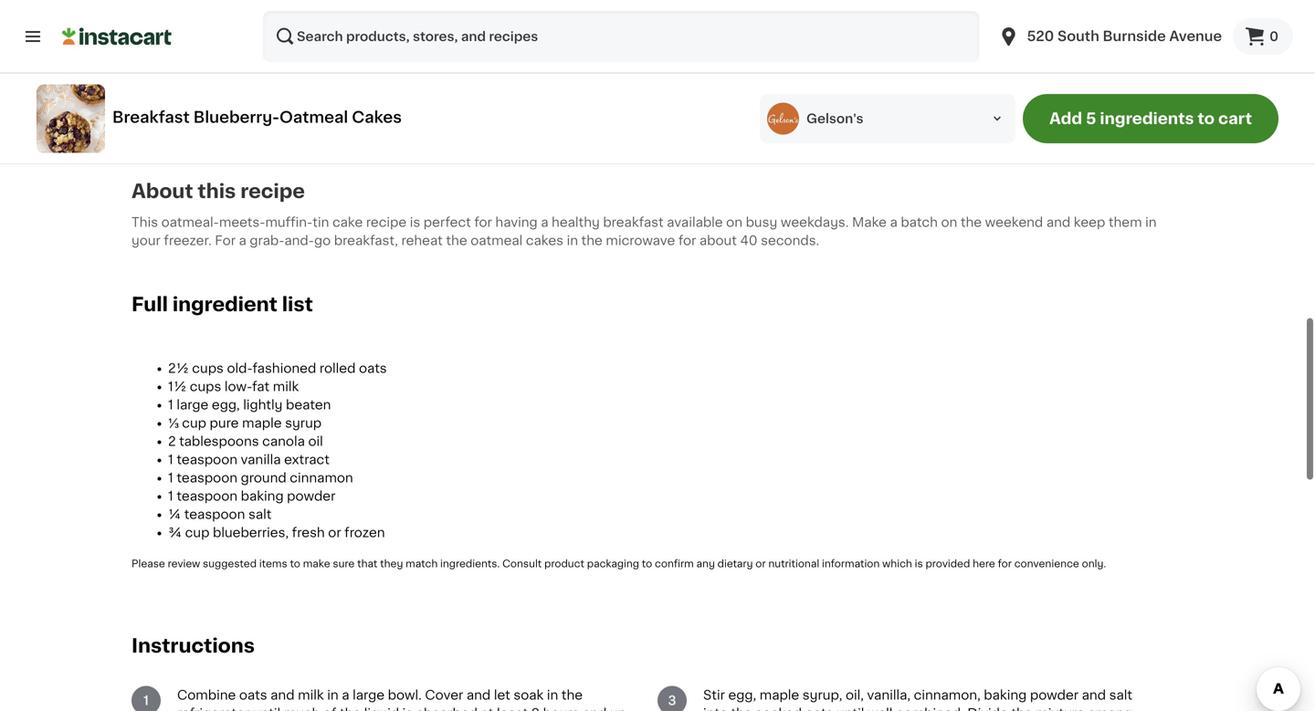 Task type: vqa. For each thing, say whether or not it's contained in the screenshot.
25\"DCord
no



Task type: locate. For each thing, give the bounding box(es) containing it.
show for the middle 'show alternatives' "button"
[[311, 105, 339, 115]]

2 vertical spatial is
[[403, 708, 413, 712]]

2 vertical spatial oats
[[806, 708, 834, 712]]

2 mccormick® from the left
[[490, 47, 572, 60]]

seconds.
[[761, 235, 820, 247]]

0 vertical spatial salt
[[930, 11, 954, 23]]

1 vertical spatial oil
[[308, 436, 323, 448]]

much
[[284, 708, 320, 712]]

tablespoons down pure at the left of the page
[[179, 436, 259, 448]]

to inside 'button'
[[1198, 111, 1215, 127]]

0 vertical spatial show alternatives
[[311, 105, 403, 115]]

oil
[[234, 47, 252, 60]]

salt inside stir egg, maple syrup, oil, vanilla, cinnamon, baking powder and salt into the soaked oats until well combined. divide the mixture amon
[[1110, 690, 1133, 702]]

oil up wesson
[[132, 29, 147, 42]]

alternatives for gluten 'show alternatives' "button"
[[700, 124, 761, 134]]

1 horizontal spatial oil
[[308, 436, 323, 448]]

0 vertical spatial alternatives
[[879, 87, 940, 97]]

microwave
[[606, 235, 675, 247]]

show alternatives down free,
[[669, 124, 761, 134]]

1 vertical spatial cinnamon
[[290, 472, 353, 485]]

soak
[[514, 690, 544, 702]]

0 horizontal spatial recipe
[[240, 182, 305, 201]]

0 horizontal spatial 2
[[132, 11, 140, 23]]

oil inside 2 tablespoons canola oil wesson canola oil $8.99
[[132, 29, 147, 42]]

on up 40
[[727, 216, 743, 229]]

1 vertical spatial baking
[[241, 490, 284, 503]]

2 on from the left
[[941, 216, 958, 229]]

and
[[1047, 216, 1071, 229], [271, 690, 295, 702], [467, 690, 491, 702], [1082, 690, 1106, 702], [583, 708, 607, 712]]

oats up refrigerator
[[239, 690, 267, 702]]

0 vertical spatial cinnamon
[[490, 29, 555, 42]]

egg, right stir on the right bottom of the page
[[729, 690, 757, 702]]

fashioned
[[253, 362, 316, 375]]

1 until from the left
[[253, 708, 281, 712]]

1 mccormick® from the left
[[311, 47, 393, 60]]

oats
[[359, 362, 387, 375], [239, 690, 267, 702], [806, 708, 834, 712]]

0 horizontal spatial large
[[177, 399, 209, 412]]

0 vertical spatial ground
[[564, 11, 611, 23]]

until left much
[[253, 708, 281, 712]]

1 horizontal spatial recipe
[[366, 216, 407, 229]]

salt inside ¼ teaspoon salt morton iodized salt, 26 ounce $2.29 show alternatives
[[930, 11, 954, 23]]

1 horizontal spatial large
[[353, 690, 385, 702]]

0 horizontal spatial oil
[[132, 29, 147, 42]]

canola up oil
[[228, 11, 272, 23]]

1 vertical spatial extract
[[284, 454, 330, 467]]

mccormick® up "vanilla"
[[311, 47, 393, 60]]

1 horizontal spatial powder
[[669, 29, 719, 42]]

powder up fresh
[[287, 490, 336, 503]]

0 vertical spatial canola
[[228, 11, 272, 23]]

the
[[961, 216, 982, 229], [446, 235, 467, 247], [582, 235, 603, 247], [562, 690, 583, 702], [340, 708, 361, 712], [731, 708, 753, 712], [1012, 708, 1033, 712]]

0 vertical spatial powder
[[669, 29, 719, 42]]

show down $2.29
[[848, 87, 876, 97]]

in up hours
[[547, 690, 558, 702]]

ground inside 2½ cups old-fashioned rolled oats 1½ cups low-fat milk 1 large egg, lightly beaten ⅓ cup pure maple syrup 2 tablespoons canola oil 1 teaspoon vanilla extract 1 teaspoon ground cinnamon 1 teaspoon baking powder ¼ teaspoon salt ¾ cup blueberries, fresh or frozen
[[241, 472, 287, 485]]

1 horizontal spatial salt
[[930, 11, 954, 23]]

1 vertical spatial recipe
[[366, 216, 407, 229]]

acting,
[[773, 66, 818, 78]]

a left bowl.
[[342, 690, 349, 702]]

0 vertical spatial maple
[[242, 417, 282, 430]]

for down available
[[679, 235, 696, 247]]

1 vertical spatial milk
[[298, 690, 324, 702]]

1 horizontal spatial on
[[941, 216, 958, 229]]

cinnamon up fresh
[[290, 472, 353, 485]]

provided
[[926, 559, 971, 569]]

and left keep
[[1047, 216, 1071, 229]]

1 horizontal spatial alternatives
[[700, 124, 761, 134]]

make
[[303, 559, 330, 569]]

¼ inside ¼ teaspoon salt morton iodized salt, 26 ounce $2.29 show alternatives
[[848, 11, 861, 23]]

ground inside 1 teaspoon ground cinnamon mccormick® ground cinnamon
[[564, 11, 611, 23]]

0 vertical spatial oats
[[359, 362, 387, 375]]

large inside 2½ cups old-fashioned rolled oats 1½ cups low-fat milk 1 large egg, lightly beaten ⅓ cup pure maple syrup 2 tablespoons canola oil 1 teaspoon vanilla extract 1 teaspoon ground cinnamon 1 teaspoon baking powder ¼ teaspoon salt ¾ cup blueberries, fresh or frozen
[[177, 399, 209, 412]]

baking inside "1 teaspoon baking powder clabber girl baking powder, double acting, gluten free, 8.1 oz"
[[743, 11, 788, 23]]

for right here
[[998, 559, 1012, 569]]

recipe
[[240, 182, 305, 201], [366, 216, 407, 229]]

show alternatives button
[[848, 85, 1005, 99], [311, 103, 468, 118], [669, 121, 826, 136]]

1 vertical spatial salt
[[248, 509, 272, 521]]

cups right 2½
[[192, 362, 224, 375]]

1 horizontal spatial vanilla
[[385, 11, 427, 23]]

ground
[[575, 47, 623, 60]]

1 vertical spatial or
[[756, 559, 766, 569]]

0 horizontal spatial alternatives
[[342, 105, 403, 115]]

powder
[[669, 29, 719, 42], [287, 490, 336, 503], [1030, 690, 1079, 702]]

tablespoons inside 2½ cups old-fashioned rolled oats 1½ cups low-fat milk 1 large egg, lightly beaten ⅓ cup pure maple syrup 2 tablespoons canola oil 1 teaspoon vanilla extract 1 teaspoon ground cinnamon 1 teaspoon baking powder ¼ teaspoon salt ¾ cup blueberries, fresh or frozen
[[179, 436, 259, 448]]

1 horizontal spatial egg,
[[729, 690, 757, 702]]

a right make
[[890, 216, 898, 229]]

ounce
[[848, 47, 891, 60]]

canola
[[228, 11, 272, 23], [262, 436, 305, 448]]

1 vertical spatial show
[[311, 105, 339, 115]]

maple inside 2½ cups old-fashioned rolled oats 1½ cups low-fat milk 1 large egg, lightly beaten ⅓ cup pure maple syrup 2 tablespoons canola oil 1 teaspoon vanilla extract 1 teaspoon ground cinnamon 1 teaspoon baking powder ¼ teaspoon salt ¾ cup blueberries, fresh or frozen
[[242, 417, 282, 430]]

tablespoons up canola
[[143, 11, 225, 23]]

0 vertical spatial recipe
[[240, 182, 305, 201]]

0 horizontal spatial egg,
[[212, 399, 240, 412]]

on
[[727, 216, 743, 229], [941, 216, 958, 229]]

2 horizontal spatial show
[[848, 87, 876, 97]]

0 horizontal spatial maple
[[242, 417, 282, 430]]

powder,
[[669, 66, 720, 78]]

2 horizontal spatial to
[[1198, 111, 1215, 127]]

extract down syrup at the bottom left of the page
[[284, 454, 330, 467]]

salt
[[930, 11, 954, 23], [248, 509, 272, 521], [1110, 690, 1133, 702]]

cup right ⅓
[[182, 417, 206, 430]]

alternatives inside ¼ teaspoon salt morton iodized salt, 26 ounce $2.29 show alternatives
[[879, 87, 940, 97]]

2 horizontal spatial oats
[[806, 708, 834, 712]]

2 520 south burnside avenue button from the left
[[998, 11, 1223, 62]]

pure
[[210, 417, 239, 430]]

2 horizontal spatial show alternatives button
[[848, 85, 1005, 99]]

in up "of"
[[327, 690, 339, 702]]

2 vertical spatial show
[[669, 124, 697, 134]]

available
[[667, 216, 723, 229]]

show alternatives for gluten 'show alternatives' "button"
[[669, 124, 761, 134]]

maple down lightly
[[242, 417, 282, 430]]

mccormick® inside 1 teaspoon vanilla extract mccormick® all natural pure vanilla extract
[[311, 47, 393, 60]]

2 horizontal spatial powder
[[1030, 690, 1079, 702]]

breakfast
[[603, 216, 664, 229]]

extract up pure
[[311, 29, 358, 42]]

0 vertical spatial baking
[[743, 11, 788, 23]]

information
[[822, 559, 880, 569]]

them
[[1109, 216, 1143, 229]]

¾
[[168, 527, 182, 540]]

having
[[496, 216, 538, 229]]

teaspoon inside 1 teaspoon ground cinnamon mccormick® ground cinnamon
[[498, 11, 561, 23]]

show
[[848, 87, 876, 97], [311, 105, 339, 115], [669, 124, 697, 134]]

$2.29
[[848, 66, 885, 78]]

0 vertical spatial ¼
[[848, 11, 861, 23]]

is up reheat
[[410, 216, 420, 229]]

2 vertical spatial powder
[[1030, 690, 1079, 702]]

1 horizontal spatial maple
[[760, 690, 800, 702]]

0 vertical spatial vanilla
[[385, 11, 427, 23]]

double
[[723, 66, 770, 78]]

about
[[700, 235, 737, 247]]

is right which
[[915, 559, 923, 569]]

0 vertical spatial cup
[[182, 417, 206, 430]]

¼ up ¾ at left bottom
[[168, 509, 181, 521]]

or right dietary
[[756, 559, 766, 569]]

tablespoons
[[143, 11, 225, 23], [179, 436, 259, 448]]

1 vertical spatial alternatives
[[342, 105, 403, 115]]

blueberries,
[[213, 527, 289, 540]]

to left confirm on the bottom of the page
[[642, 559, 653, 569]]

cups right 1½
[[190, 381, 221, 394]]

milk
[[273, 381, 299, 394], [298, 690, 324, 702]]

0 horizontal spatial vanilla
[[241, 454, 281, 467]]

1 vertical spatial for
[[679, 235, 696, 247]]

1 on from the left
[[727, 216, 743, 229]]

2 vertical spatial alternatives
[[700, 124, 761, 134]]

show alternatives button down iodized
[[848, 85, 1005, 99]]

1 vertical spatial canola
[[262, 436, 305, 448]]

0 horizontal spatial until
[[253, 708, 281, 712]]

and right hours
[[583, 708, 607, 712]]

2 inside 2½ cups old-fashioned rolled oats 1½ cups low-fat milk 1 large egg, lightly beaten ⅓ cup pure maple syrup 2 tablespoons canola oil 1 teaspoon vanilla extract 1 teaspoon ground cinnamon 1 teaspoon baking powder ¼ teaspoon salt ¾ cup blueberries, fresh or frozen
[[168, 436, 176, 448]]

¼ teaspoon salt morton iodized salt, 26 ounce $2.29 show alternatives
[[848, 11, 996, 97]]

0 horizontal spatial powder
[[287, 490, 336, 503]]

0 vertical spatial or
[[328, 527, 341, 540]]

maple up soaked at the right
[[760, 690, 800, 702]]

1 inside "1 teaspoon baking powder clabber girl baking powder, double acting, gluten free, 8.1 oz"
[[669, 11, 674, 23]]

oatmeal
[[280, 110, 348, 125]]

vanilla inside 2½ cups old-fashioned rolled oats 1½ cups low-fat milk 1 large egg, lightly beaten ⅓ cup pure maple syrup 2 tablespoons canola oil 1 teaspoon vanilla extract 1 teaspoon ground cinnamon 1 teaspoon baking powder ¼ teaspoon salt ¾ cup blueberries, fresh or frozen
[[241, 454, 281, 467]]

match
[[406, 559, 438, 569]]

add
[[1050, 111, 1083, 127]]

milk down fashioned
[[273, 381, 299, 394]]

large inside "combine oats and milk in a large bowl. cover and let soak in the refrigerator until much of the liquid is absorbed at least 8 hours and u"
[[353, 690, 385, 702]]

¼
[[848, 11, 861, 23], [168, 509, 181, 521]]

0 horizontal spatial cinnamon
[[290, 472, 353, 485]]

iodized
[[898, 29, 945, 42]]

1 vertical spatial ground
[[241, 472, 287, 485]]

alternatives down free,
[[700, 124, 761, 134]]

baking up blueberries,
[[241, 490, 284, 503]]

or right fresh
[[328, 527, 341, 540]]

1 vertical spatial egg,
[[729, 690, 757, 702]]

1 horizontal spatial 2
[[168, 436, 176, 448]]

mccormick® inside 1 teaspoon ground cinnamon mccormick® ground cinnamon
[[490, 47, 572, 60]]

is down bowl.
[[403, 708, 413, 712]]

until inside "combine oats and milk in a large bowl. cover and let soak in the refrigerator until much of the liquid is absorbed at least 8 hours and u"
[[253, 708, 281, 712]]

2 up instacart logo
[[132, 11, 140, 23]]

hours
[[543, 708, 580, 712]]

2 vertical spatial salt
[[1110, 690, 1133, 702]]

extract inside 1 teaspoon vanilla extract mccormick® all natural pure vanilla extract
[[311, 29, 358, 42]]

large up liquid
[[353, 690, 385, 702]]

oatmeal-
[[161, 216, 219, 229]]

until inside stir egg, maple syrup, oil, vanilla, cinnamon, baking powder and salt into the soaked oats until well combined. divide the mixture amon
[[837, 708, 865, 712]]

2 horizontal spatial alternatives
[[879, 87, 940, 97]]

to left cart
[[1198, 111, 1215, 127]]

1 vertical spatial powder
[[287, 490, 336, 503]]

tablespoons inside 2 tablespoons canola oil wesson canola oil $8.99
[[143, 11, 225, 23]]

clabber
[[669, 47, 720, 60]]

0 horizontal spatial show alternatives button
[[311, 103, 468, 118]]

0 vertical spatial show
[[848, 87, 876, 97]]

large down 1½
[[177, 399, 209, 412]]

1 teaspoon baking powder clabber girl baking powder, double acting, gluten free, 8.1 oz
[[669, 11, 818, 97]]

0 horizontal spatial salt
[[248, 509, 272, 521]]

2 inside 2 tablespoons canola oil wesson canola oil $8.99
[[132, 11, 140, 23]]

oats down syrup,
[[806, 708, 834, 712]]

1 horizontal spatial show
[[669, 124, 697, 134]]

full
[[132, 295, 168, 314]]

show alternatives button down the extract
[[311, 103, 468, 118]]

to
[[1198, 111, 1215, 127], [290, 559, 301, 569], [642, 559, 653, 569]]

baking inside 2½ cups old-fashioned rolled oats 1½ cups low-fat milk 1 large egg, lightly beaten ⅓ cup pure maple syrup 2 tablespoons canola oil 1 teaspoon vanilla extract 1 teaspoon ground cinnamon 1 teaspoon baking powder ¼ teaspoon salt ¾ cup blueberries, fresh or frozen
[[241, 490, 284, 503]]

mccormick® for extract
[[311, 47, 393, 60]]

0 horizontal spatial show
[[311, 105, 339, 115]]

powder inside stir egg, maple syrup, oil, vanilla, cinnamon, baking powder and salt into the soaked oats until well combined. divide the mixture amon
[[1030, 690, 1079, 702]]

show alternatives button down 8.1
[[669, 121, 826, 136]]

milk up much
[[298, 690, 324, 702]]

⅓
[[168, 417, 179, 430]]

egg, up pure at the left of the page
[[212, 399, 240, 412]]

cover
[[425, 690, 463, 702]]

26
[[980, 29, 996, 42]]

¼ up morton
[[848, 11, 861, 23]]

1 vertical spatial ¼
[[168, 509, 181, 521]]

south
[[1058, 30, 1100, 43]]

8
[[531, 708, 540, 712]]

until down the 'oil,'
[[837, 708, 865, 712]]

baking up the baking at the top of the page
[[743, 11, 788, 23]]

vanilla up all
[[385, 11, 427, 23]]

1 horizontal spatial show alternatives
[[669, 124, 761, 134]]

ground up blueberries,
[[241, 472, 287, 485]]

cups
[[192, 362, 224, 375], [190, 381, 221, 394]]

syrup,
[[803, 690, 843, 702]]

vanilla down lightly
[[241, 454, 281, 467]]

for
[[215, 235, 236, 247]]

show alternatives button for gluten
[[669, 121, 826, 136]]

alternatives down $2.29
[[879, 87, 940, 97]]

powder up clabber
[[669, 29, 719, 42]]

1 vertical spatial tablespoons
[[179, 436, 259, 448]]

powder up mixture
[[1030, 690, 1079, 702]]

cup right ¾ at left bottom
[[185, 527, 210, 540]]

cinnamon up cinnamon on the top of the page
[[490, 29, 555, 42]]

0 vertical spatial is
[[410, 216, 420, 229]]

to left make
[[290, 559, 301, 569]]

oil down syrup at the bottom left of the page
[[308, 436, 323, 448]]

cakes
[[352, 110, 402, 125]]

milk inside "combine oats and milk in a large bowl. cover and let soak in the refrigerator until much of the liquid is absorbed at least 8 hours and u"
[[298, 690, 324, 702]]

0 vertical spatial egg,
[[212, 399, 240, 412]]

2 until from the left
[[837, 708, 865, 712]]

in right them
[[1146, 216, 1157, 229]]

girl
[[723, 47, 745, 60]]

1 horizontal spatial cinnamon
[[490, 29, 555, 42]]

the right 'divide' on the right of the page
[[1012, 708, 1033, 712]]

0 vertical spatial 2
[[132, 11, 140, 23]]

canola down syrup at the bottom left of the page
[[262, 436, 305, 448]]

1 vertical spatial maple
[[760, 690, 800, 702]]

alternatives for the middle 'show alternatives' "button"
[[342, 105, 403, 115]]

0 horizontal spatial or
[[328, 527, 341, 540]]

natural
[[415, 47, 461, 60]]

recipe inside this oatmeal-meets-muffin-tin cake recipe is perfect for having a healthy breakfast available on busy weekdays. make a batch on the weekend and keep them in your freezer. for a grab-and-go breakfast, reheat the oatmeal cakes in the microwave for about 40 seconds.
[[366, 216, 407, 229]]

teaspoon inside "1 teaspoon baking powder clabber girl baking powder, double acting, gluten free, 8.1 oz"
[[677, 11, 740, 23]]

fat
[[252, 381, 270, 394]]

oil,
[[846, 690, 864, 702]]

1 horizontal spatial oats
[[359, 362, 387, 375]]

cakes
[[526, 235, 564, 247]]

show alternatives down "vanilla"
[[311, 105, 403, 115]]

ground up ground
[[564, 11, 611, 23]]

vanilla
[[385, 11, 427, 23], [241, 454, 281, 467]]

1 vertical spatial large
[[353, 690, 385, 702]]

nutritional
[[769, 559, 820, 569]]

for up the oatmeal
[[475, 216, 492, 229]]

baking up 'divide' on the right of the page
[[984, 690, 1027, 702]]

teaspoon inside ¼ teaspoon salt morton iodized salt, 26 ounce $2.29 show alternatives
[[864, 11, 927, 23]]

show alternatives
[[311, 105, 403, 115], [669, 124, 761, 134]]

show down pure
[[311, 105, 339, 115]]

0 horizontal spatial on
[[727, 216, 743, 229]]

on right the batch
[[941, 216, 958, 229]]

free,
[[715, 84, 747, 97]]

muffin-
[[265, 216, 313, 229]]

mixture
[[1036, 708, 1085, 712]]

ground
[[564, 11, 611, 23], [241, 472, 287, 485]]

egg, inside stir egg, maple syrup, oil, vanilla, cinnamon, baking powder and salt into the soaked oats until well combined. divide the mixture amon
[[729, 690, 757, 702]]

None search field
[[263, 11, 980, 62]]

they
[[380, 559, 403, 569]]

2 horizontal spatial for
[[998, 559, 1012, 569]]

0 horizontal spatial ¼
[[168, 509, 181, 521]]

oats right the rolled
[[359, 362, 387, 375]]

0 vertical spatial tablespoons
[[143, 11, 225, 23]]

powder inside "1 teaspoon baking powder clabber girl baking powder, double acting, gluten free, 8.1 oz"
[[669, 29, 719, 42]]

1 horizontal spatial until
[[837, 708, 865, 712]]

2 horizontal spatial salt
[[1110, 690, 1133, 702]]

mccormick® up cinnamon on the top of the page
[[490, 47, 572, 60]]

your
[[132, 235, 161, 247]]

1 vertical spatial vanilla
[[241, 454, 281, 467]]

add 5 ingredients to cart
[[1050, 111, 1253, 127]]

soaked
[[756, 708, 802, 712]]

520 south burnside avenue
[[1027, 30, 1223, 43]]

at
[[481, 708, 494, 712]]

2 down ⅓
[[168, 436, 176, 448]]

1 vertical spatial show alternatives
[[669, 124, 761, 134]]

recipe up 'muffin-'
[[240, 182, 305, 201]]

alternatives down "vanilla"
[[342, 105, 403, 115]]

until
[[253, 708, 281, 712], [837, 708, 865, 712]]

and up mixture
[[1082, 690, 1106, 702]]

canola inside 2½ cups old-fashioned rolled oats 1½ cups low-fat milk 1 large egg, lightly beaten ⅓ cup pure maple syrup 2 tablespoons canola oil 1 teaspoon vanilla extract 1 teaspoon ground cinnamon 1 teaspoon baking powder ¼ teaspoon salt ¾ cup blueberries, fresh or frozen
[[262, 436, 305, 448]]

vanilla,
[[868, 690, 911, 702]]

oats inside 2½ cups old-fashioned rolled oats 1½ cups low-fat milk 1 large egg, lightly beaten ⅓ cup pure maple syrup 2 tablespoons canola oil 1 teaspoon vanilla extract 1 teaspoon ground cinnamon 1 teaspoon baking powder ¼ teaspoon salt ¾ cup blueberries, fresh or frozen
[[359, 362, 387, 375]]

show down gluten
[[669, 124, 697, 134]]

recipe up the breakfast, on the top left of page
[[366, 216, 407, 229]]

0 vertical spatial extract
[[311, 29, 358, 42]]

2 vertical spatial show alternatives button
[[669, 121, 826, 136]]

1 horizontal spatial or
[[756, 559, 766, 569]]

Search field
[[263, 11, 980, 62]]

2 horizontal spatial baking
[[984, 690, 1027, 702]]

dietary
[[718, 559, 753, 569]]

1 horizontal spatial ¼
[[848, 11, 861, 23]]



Task type: describe. For each thing, give the bounding box(es) containing it.
beaten
[[286, 399, 331, 412]]

1 vertical spatial is
[[915, 559, 923, 569]]

keep
[[1074, 216, 1106, 229]]

here
[[973, 559, 996, 569]]

the down healthy
[[582, 235, 603, 247]]

this
[[132, 216, 158, 229]]

instacart logo image
[[62, 26, 172, 48]]

a right for
[[239, 235, 247, 247]]

make
[[852, 216, 887, 229]]

2½
[[168, 362, 189, 375]]

instructions
[[132, 637, 255, 656]]

and up the at at the bottom left
[[467, 690, 491, 702]]

oil inside 2½ cups old-fashioned rolled oats 1½ cups low-fat milk 1 large egg, lightly beaten ⅓ cup pure maple syrup 2 tablespoons canola oil 1 teaspoon vanilla extract 1 teaspoon ground cinnamon 1 teaspoon baking powder ¼ teaspoon salt ¾ cup blueberries, fresh or frozen
[[308, 436, 323, 448]]

teaspoon inside 1 teaspoon vanilla extract mccormick® all natural pure vanilla extract
[[319, 11, 382, 23]]

gluten
[[669, 84, 712, 97]]

until for much
[[253, 708, 281, 712]]

egg, inside 2½ cups old-fashioned rolled oats 1½ cups low-fat milk 1 large egg, lightly beaten ⅓ cup pure maple syrup 2 tablespoons canola oil 1 teaspoon vanilla extract 1 teaspoon ground cinnamon 1 teaspoon baking powder ¼ teaspoon salt ¾ cup blueberries, fresh or frozen
[[212, 399, 240, 412]]

of
[[323, 708, 337, 712]]

add 5 ingredients to cart button
[[1023, 94, 1279, 143]]

1 inside 1 teaspoon ground cinnamon mccormick® ground cinnamon
[[490, 11, 495, 23]]

low-
[[225, 381, 252, 394]]

refrigerator
[[177, 708, 250, 712]]

1 vertical spatial show alternatives button
[[311, 103, 468, 118]]

ingredient
[[173, 295, 278, 314]]

busy
[[746, 216, 778, 229]]

the right "of"
[[340, 708, 361, 712]]

divide
[[968, 708, 1008, 712]]

vanilla
[[343, 66, 384, 78]]

this
[[198, 182, 236, 201]]

that
[[357, 559, 378, 569]]

only.
[[1082, 559, 1107, 569]]

batch
[[901, 216, 938, 229]]

and up much
[[271, 690, 295, 702]]

2 vertical spatial for
[[998, 559, 1012, 569]]

stir
[[704, 690, 725, 702]]

cinnamon inside 1 teaspoon ground cinnamon mccormick® ground cinnamon
[[490, 29, 555, 42]]

confirm
[[655, 559, 694, 569]]

2 tablespoons canola oil wesson canola oil $8.99
[[132, 11, 272, 78]]

0 vertical spatial cups
[[192, 362, 224, 375]]

perfect
[[424, 216, 471, 229]]

items
[[259, 559, 288, 569]]

lightly
[[243, 399, 283, 412]]

1 520 south burnside avenue button from the left
[[987, 11, 1233, 62]]

or inside 2½ cups old-fashioned rolled oats 1½ cups low-fat milk 1 large egg, lightly beaten ⅓ cup pure maple syrup 2 tablespoons canola oil 1 teaspoon vanilla extract 1 teaspoon ground cinnamon 1 teaspoon baking powder ¼ teaspoon salt ¾ cup blueberries, fresh or frozen
[[328, 527, 341, 540]]

a inside "combine oats and milk in a large bowl. cover and let soak in the refrigerator until much of the liquid is absorbed at least 8 hours and u"
[[342, 690, 349, 702]]

freezer.
[[164, 235, 212, 247]]

liquid
[[364, 708, 399, 712]]

about this recipe
[[132, 182, 305, 201]]

avenue
[[1170, 30, 1223, 43]]

show for gluten 'show alternatives' "button"
[[669, 124, 697, 134]]

1 vertical spatial cups
[[190, 381, 221, 394]]

gelson's image
[[767, 103, 799, 135]]

baking
[[748, 47, 792, 60]]

salt,
[[948, 29, 977, 42]]

show alternatives for the middle 'show alternatives' "button"
[[311, 105, 403, 115]]

0 vertical spatial for
[[475, 216, 492, 229]]

0 horizontal spatial to
[[290, 559, 301, 569]]

the up hours
[[562, 690, 583, 702]]

sure
[[333, 559, 355, 569]]

1 horizontal spatial to
[[642, 559, 653, 569]]

syrup
[[285, 417, 322, 430]]

the right into
[[731, 708, 753, 712]]

1 teaspoon ground cinnamon mccormick® ground cinnamon
[[490, 11, 623, 78]]

go
[[314, 235, 331, 247]]

review
[[168, 559, 200, 569]]

show alternatives button for alternatives
[[848, 85, 1005, 99]]

fresh
[[292, 527, 325, 540]]

cinnamon,
[[914, 690, 981, 702]]

meets-
[[219, 216, 265, 229]]

salt inside 2½ cups old-fashioned rolled oats 1½ cups low-fat milk 1 large egg, lightly beaten ⅓ cup pure maple syrup 2 tablespoons canola oil 1 teaspoon vanilla extract 1 teaspoon ground cinnamon 1 teaspoon baking powder ¼ teaspoon salt ¾ cup blueberries, fresh or frozen
[[248, 509, 272, 521]]

0 button
[[1233, 18, 1294, 55]]

powder inside 2½ cups old-fashioned rolled oats 1½ cups low-fat milk 1 large egg, lightly beaten ⅓ cup pure maple syrup 2 tablespoons canola oil 1 teaspoon vanilla extract 1 teaspoon ground cinnamon 1 teaspoon baking powder ¼ teaspoon salt ¾ cup blueberries, fresh or frozen
[[287, 490, 336, 503]]

is inside this oatmeal-meets-muffin-tin cake recipe is perfect for having a healthy breakfast available on busy weekdays. make a batch on the weekend and keep them in your freezer. for a grab-and-go breakfast, reheat the oatmeal cakes in the microwave for about 40 seconds.
[[410, 216, 420, 229]]

please
[[132, 559, 165, 569]]

cinnamon inside 2½ cups old-fashioned rolled oats 1½ cups low-fat milk 1 large egg, lightly beaten ⅓ cup pure maple syrup 2 tablespoons canola oil 1 teaspoon vanilla extract 1 teaspoon ground cinnamon 1 teaspoon baking powder ¼ teaspoon salt ¾ cup blueberries, fresh or frozen
[[290, 472, 353, 485]]

maple inside stir egg, maple syrup, oil, vanilla, cinnamon, baking powder and salt into the soaked oats until well combined. divide the mixture amon
[[760, 690, 800, 702]]

extract
[[388, 66, 434, 78]]

5
[[1086, 111, 1097, 127]]

stir egg, maple syrup, oil, vanilla, cinnamon, baking powder and salt into the soaked oats until well combined. divide the mixture amon
[[704, 690, 1133, 712]]

a up cakes
[[541, 216, 549, 229]]

combine oats and milk in a large bowl. cover and let soak in the refrigerator until much of the liquid is absorbed at least 8 hours and u
[[177, 690, 627, 712]]

full ingredient list
[[132, 295, 313, 314]]

show inside ¼ teaspoon salt morton iodized salt, 26 ounce $2.29 show alternatives
[[848, 87, 876, 97]]

gelson's button
[[760, 94, 1016, 143]]

vanilla inside 1 teaspoon vanilla extract mccormick® all natural pure vanilla extract
[[385, 11, 427, 23]]

40
[[740, 235, 758, 247]]

1 horizontal spatial for
[[679, 235, 696, 247]]

oats inside "combine oats and milk in a large bowl. cover and let soak in the refrigerator until much of the liquid is absorbed at least 8 hours and u"
[[239, 690, 267, 702]]

tin
[[313, 216, 329, 229]]

ingredients.
[[440, 559, 500, 569]]

absorbed
[[416, 708, 478, 712]]

until for well
[[837, 708, 865, 712]]

list
[[282, 295, 313, 314]]

blueberry-
[[193, 110, 280, 125]]

morton
[[848, 29, 895, 42]]

combine
[[177, 690, 236, 702]]

cake
[[333, 216, 363, 229]]

breakfast blueberry-oatmeal cakes
[[112, 110, 402, 125]]

suggested
[[203, 559, 257, 569]]

¼ inside 2½ cups old-fashioned rolled oats 1½ cups low-fat milk 1 large egg, lightly beaten ⅓ cup pure maple syrup 2 tablespoons canola oil 1 teaspoon vanilla extract 1 teaspoon ground cinnamon 1 teaspoon baking powder ¼ teaspoon salt ¾ cup blueberries, fresh or frozen
[[168, 509, 181, 521]]

the down perfect
[[446, 235, 467, 247]]

combined.
[[896, 708, 965, 712]]

old-
[[227, 362, 253, 375]]

rolled
[[320, 362, 356, 375]]

1 vertical spatial cup
[[185, 527, 210, 540]]

reheat
[[402, 235, 443, 247]]

canola inside 2 tablespoons canola oil wesson canola oil $8.99
[[228, 11, 272, 23]]

any
[[697, 559, 715, 569]]

the left the weekend
[[961, 216, 982, 229]]

1 teaspoon vanilla extract mccormick® all natural pure vanilla extract
[[311, 11, 461, 78]]

into
[[704, 708, 728, 712]]

please review suggested items to make sure that they match ingredients. consult product packaging to confirm any dietary or nutritional information which is provided here for convenience only.
[[132, 559, 1107, 569]]

mccormick® for cinnamon
[[490, 47, 572, 60]]

1 inside 1 teaspoon vanilla extract mccormick® all natural pure vanilla extract
[[311, 11, 316, 23]]

in down healthy
[[567, 235, 578, 247]]

this oatmeal-meets-muffin-tin cake recipe is perfect for having a healthy breakfast available on busy weekdays. make a batch on the weekend and keep them in your freezer. for a grab-and-go breakfast, reheat the oatmeal cakes in the microwave for about 40 seconds.
[[132, 216, 1157, 247]]

weekdays.
[[781, 216, 849, 229]]

milk inside 2½ cups old-fashioned rolled oats 1½ cups low-fat milk 1 large egg, lightly beaten ⅓ cup pure maple syrup 2 tablespoons canola oil 1 teaspoon vanilla extract 1 teaspoon ground cinnamon 1 teaspoon baking powder ¼ teaspoon salt ¾ cup blueberries, fresh or frozen
[[273, 381, 299, 394]]

and inside stir egg, maple syrup, oil, vanilla, cinnamon, baking powder and salt into the soaked oats until well combined. divide the mixture amon
[[1082, 690, 1106, 702]]

1½
[[168, 381, 187, 394]]

product
[[545, 559, 585, 569]]

and inside this oatmeal-meets-muffin-tin cake recipe is perfect for having a healthy breakfast available on busy weekdays. make a batch on the weekend and keep them in your freezer. for a grab-and-go breakfast, reheat the oatmeal cakes in the microwave for about 40 seconds.
[[1047, 216, 1071, 229]]

grab-
[[250, 235, 284, 247]]

oats inside stir egg, maple syrup, oil, vanilla, cinnamon, baking powder and salt into the soaked oats until well combined. divide the mixture amon
[[806, 708, 834, 712]]

consult
[[503, 559, 542, 569]]

ingredients
[[1100, 111, 1195, 127]]

wesson
[[132, 47, 183, 60]]

pure
[[311, 66, 340, 78]]

3
[[668, 695, 677, 708]]

well
[[868, 708, 893, 712]]

extract inside 2½ cups old-fashioned rolled oats 1½ cups low-fat milk 1 large egg, lightly beaten ⅓ cup pure maple syrup 2 tablespoons canola oil 1 teaspoon vanilla extract 1 teaspoon ground cinnamon 1 teaspoon baking powder ¼ teaspoon salt ¾ cup blueberries, fresh or frozen
[[284, 454, 330, 467]]

oz
[[770, 84, 789, 97]]

oatmeal
[[471, 235, 523, 247]]

is inside "combine oats and milk in a large bowl. cover and let soak in the refrigerator until much of the liquid is absorbed at least 8 hours and u"
[[403, 708, 413, 712]]

baking inside stir egg, maple syrup, oil, vanilla, cinnamon, baking powder and salt into the soaked oats until well combined. divide the mixture amon
[[984, 690, 1027, 702]]



